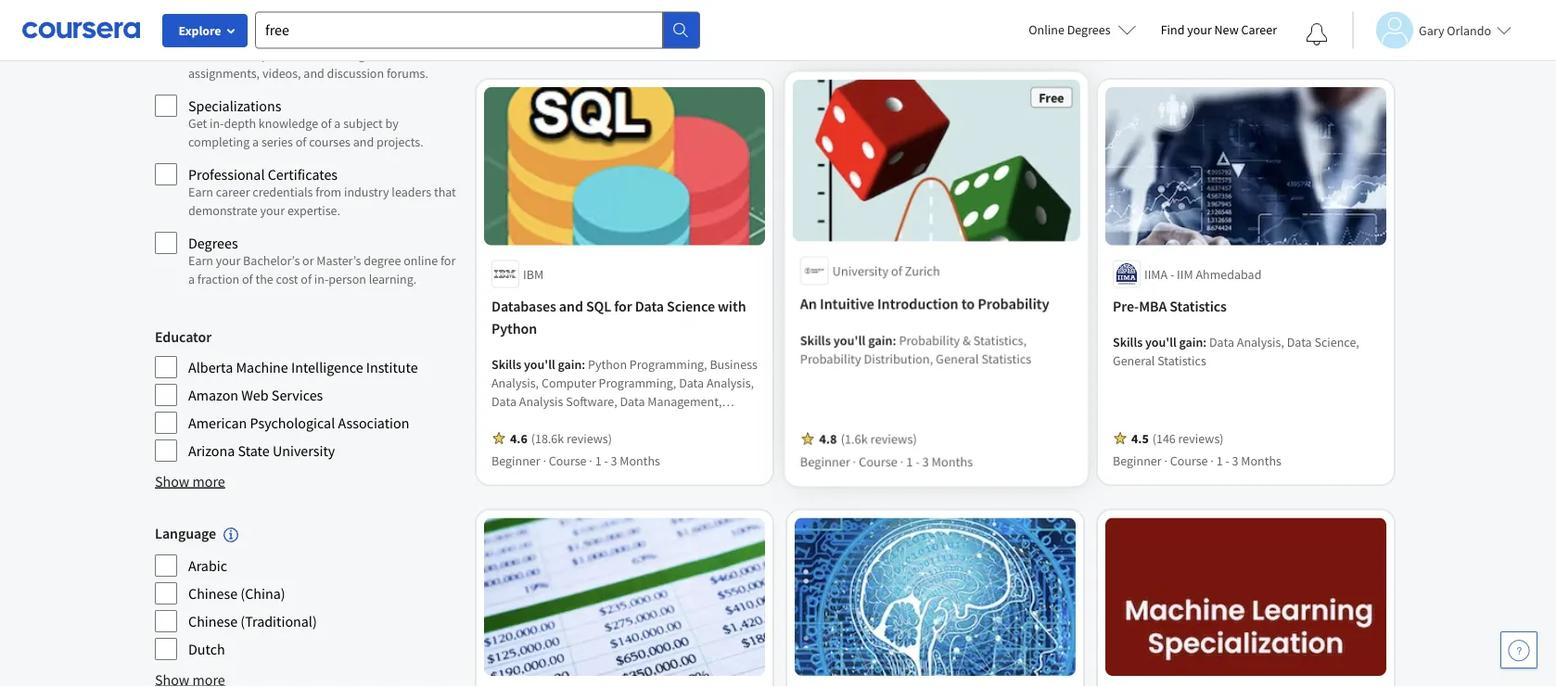 Task type: locate. For each thing, give the bounding box(es) containing it.
ibm up 'databases'
[[523, 266, 544, 282]]

cloud down administration,
[[581, 430, 613, 446]]

1 down 4.8 (1.6k reviews)
[[906, 452, 913, 469]]

beginner · course · 1 - 3 months down 4.8 (1.6k reviews)
[[801, 452, 972, 469]]

beginner down 4.5
[[1113, 452, 1162, 469]]

0 horizontal spatial you'll
[[524, 356, 555, 372]]

pre-mba statistics
[[1113, 297, 1227, 316]]

1 horizontal spatial cloud
[[705, 430, 737, 446]]

1 vertical spatial and
[[353, 134, 374, 150]]

1 months from the left
[[620, 452, 660, 469]]

beginner for databases and sql for data science with python
[[492, 452, 540, 469]]

earn inside earn your bachelor's or master's degree online for a fraction of the cost of in-person learning.
[[188, 252, 213, 269]]

gain up distribution,
[[868, 332, 893, 349]]

and
[[304, 65, 324, 82], [353, 134, 374, 150], [559, 297, 583, 316]]

course down 4.8 (1.6k reviews)
[[859, 452, 898, 469]]

1 cloud from the left
[[581, 430, 613, 446]]

institute
[[366, 358, 418, 377]]

in- down master's
[[314, 271, 329, 288]]

ibm inside python programming, business analysis, computer programming, data analysis, data analysis software, data management, database administration, database application, databases, sql, cloud computing, ibm cloud
[[682, 430, 703, 446]]

2 horizontal spatial 3
[[1232, 452, 1239, 469]]

1 vertical spatial in-
[[314, 271, 329, 288]]

show more button
[[155, 470, 225, 492]]

cloud
[[581, 430, 613, 446], [705, 430, 737, 446]]

2 vertical spatial a
[[188, 271, 195, 288]]

1 for an intuitive introduction to probability
[[906, 452, 913, 469]]

1 horizontal spatial a
[[252, 134, 259, 150]]

university up intuitive
[[833, 264, 889, 281]]

you'll for mba
[[1145, 333, 1177, 350]]

2 vertical spatial your
[[216, 252, 240, 269]]

months
[[620, 452, 660, 469], [1241, 452, 1282, 469], [931, 452, 972, 469]]

0 vertical spatial with
[[332, 46, 356, 63]]

1 vertical spatial degrees
[[188, 234, 238, 252]]

alberta
[[188, 358, 233, 377]]

orlando
[[1447, 22, 1491, 38]]

database
[[492, 411, 542, 428], [631, 411, 681, 428]]

beginner · course · 1 - 3 months down sql,
[[492, 452, 660, 469]]

(1.6k
[[841, 430, 868, 447]]

with inside 'databases and sql for data science with python'
[[718, 297, 746, 316]]

probability up statistics,
[[977, 296, 1048, 314]]

2 horizontal spatial beginner · course · 1 - 3 months
[[1113, 452, 1282, 469]]

fraction
[[197, 271, 239, 288]]

course down sql,
[[549, 452, 587, 469]]

beginner · course · 1 - 3 months for statistics
[[1113, 452, 1282, 469]]

a left fraction
[[188, 271, 195, 288]]

databases
[[492, 297, 556, 316]]

cloud down application,
[[705, 430, 737, 446]]

2 horizontal spatial skills
[[1113, 333, 1143, 350]]

0 horizontal spatial university
[[273, 441, 335, 460]]

by
[[385, 115, 399, 132]]

leaders
[[392, 184, 431, 200]]

gain down pre-mba statistics
[[1179, 333, 1203, 350]]

3 3 from the left
[[922, 452, 928, 469]]

0 horizontal spatial database
[[492, 411, 542, 428]]

0 horizontal spatial probability
[[801, 351, 862, 368]]

0 horizontal spatial 3
[[611, 452, 617, 469]]

gary orlando button
[[1352, 12, 1512, 49]]

show
[[155, 472, 190, 491]]

the
[[255, 271, 273, 288]]

for inside 'databases and sql for data science with python'
[[614, 297, 632, 316]]

0 horizontal spatial months
[[620, 452, 660, 469]]

1 vertical spatial probability
[[899, 332, 959, 349]]

months for introduction
[[931, 452, 972, 469]]

1 vertical spatial ibm
[[682, 430, 703, 446]]

0 horizontal spatial skills
[[492, 356, 521, 372]]

course left new
[[1170, 21, 1208, 38]]

database up computing,
[[631, 411, 681, 428]]

0 horizontal spatial :
[[582, 356, 585, 372]]

bachelor's
[[243, 252, 300, 269]]

management,
[[648, 393, 722, 409]]

reviews) for statistics
[[1178, 430, 1224, 446]]

business
[[710, 356, 758, 372]]

1 horizontal spatial you'll
[[834, 332, 866, 349]]

1 horizontal spatial reviews)
[[871, 430, 917, 447]]

python inside python programming, business analysis, computer programming, data analysis, data analysis software, data management, database administration, database application, databases, sql, cloud computing, ibm cloud
[[588, 356, 627, 372]]

1 horizontal spatial skills you'll gain :
[[801, 332, 899, 349]]

3
[[611, 452, 617, 469], [1232, 452, 1239, 469], [922, 452, 928, 469]]

you'll up computer
[[524, 356, 555, 372]]

instructors
[[271, 46, 329, 63]]

None search field
[[255, 12, 700, 49]]

and left sql at left
[[559, 297, 583, 316]]

knowledge
[[259, 115, 318, 132]]

python programming, business analysis, computer programming, data analysis, data analysis software, data management, database administration, database application, databases, sql, cloud computing, ibm cloud
[[492, 356, 758, 446]]

demonstrate
[[188, 202, 258, 219]]

python up software,
[[588, 356, 627, 372]]

2 months from the left
[[1241, 452, 1282, 469]]

and down instructors
[[304, 65, 324, 82]]

degrees down demonstrate
[[188, 234, 238, 252]]

you'll down intuitive
[[834, 332, 866, 349]]

1 down administration,
[[595, 452, 602, 469]]

2 horizontal spatial and
[[559, 297, 583, 316]]

skills you'll gain :
[[801, 332, 899, 349], [1113, 333, 1209, 350], [492, 356, 588, 372]]

reviews) right (146
[[1178, 430, 1224, 446]]

course for pre-mba statistics
[[1170, 452, 1208, 469]]

1 down 4.5 (146 reviews)
[[1216, 452, 1223, 469]]

1 horizontal spatial skills
[[801, 332, 832, 349]]

coursera image
[[22, 15, 140, 45]]

probability up distribution,
[[899, 332, 959, 349]]

programming,
[[630, 356, 707, 372], [599, 374, 676, 391]]

python down 'databases'
[[492, 319, 537, 338]]

statistics,
[[972, 332, 1025, 349]]

from
[[221, 46, 247, 63], [316, 184, 341, 200]]

skills you'll gain : down intuitive
[[801, 332, 899, 349]]

2 beginner · course · 1 - 3 months from the left
[[1113, 452, 1282, 469]]

2 reviews) from the left
[[1178, 430, 1224, 446]]

for right online
[[440, 252, 456, 269]]

graded
[[359, 46, 397, 63]]

career
[[216, 184, 250, 200]]

2 horizontal spatial you'll
[[1145, 333, 1177, 350]]

ibm down application,
[[682, 430, 703, 446]]

0 horizontal spatial in-
[[210, 115, 224, 132]]

course
[[1170, 21, 1208, 38], [549, 452, 587, 469], [1170, 452, 1208, 469], [859, 452, 898, 469]]

2 horizontal spatial your
[[1187, 21, 1212, 38]]

databases and sql for data science with python link
[[492, 295, 758, 340]]

chinese down arabic on the left bottom of the page
[[188, 584, 238, 603]]

statistics inside data analysis, data science, general statistics
[[1158, 352, 1206, 368]]

and inside 'databases and sql for data science with python'
[[559, 297, 583, 316]]

3 months from the left
[[931, 452, 972, 469]]

programming, up management,
[[630, 356, 707, 372]]

1 horizontal spatial your
[[260, 202, 285, 219]]

statistics
[[1170, 297, 1227, 316], [981, 351, 1030, 368], [1158, 352, 1206, 368]]

2 earn from the top
[[188, 252, 213, 269]]

1 3 from the left
[[611, 452, 617, 469]]

2 3 from the left
[[1232, 452, 1239, 469]]

3 reviews) from the left
[[871, 430, 917, 447]]

1 vertical spatial from
[[316, 184, 341, 200]]

beginner down 4.8
[[801, 452, 851, 469]]

python
[[492, 319, 537, 338], [588, 356, 627, 372]]

educator group
[[155, 326, 458, 463]]

statistics down statistics,
[[981, 351, 1030, 368]]

gain up computer
[[558, 356, 582, 372]]

2 horizontal spatial probability
[[977, 296, 1048, 314]]

top
[[250, 46, 268, 63]]

computer
[[542, 374, 596, 391]]

from up "expertise."
[[316, 184, 341, 200]]

skills down an
[[801, 332, 832, 349]]

machine
[[236, 358, 288, 377]]

degrees right the online
[[1067, 21, 1111, 38]]

1 horizontal spatial gain
[[868, 332, 893, 349]]

analysis, up 'analysis'
[[492, 374, 539, 391]]

0 horizontal spatial degrees
[[188, 234, 238, 252]]

0 vertical spatial a
[[334, 115, 341, 132]]

reviews) for sql
[[567, 430, 612, 446]]

your up fraction
[[216, 252, 240, 269]]

0 horizontal spatial for
[[440, 252, 456, 269]]

2 horizontal spatial gain
[[1179, 333, 1203, 350]]

your inside earn your bachelor's or master's degree online for a fraction of the cost of in-person learning.
[[216, 252, 240, 269]]

months for sql
[[620, 452, 660, 469]]

degrees inside "popup button"
[[1067, 21, 1111, 38]]

0 vertical spatial and
[[304, 65, 324, 82]]

gary orlando
[[1419, 22, 1491, 38]]

databases,
[[492, 430, 551, 446]]

learn from top instructors with graded assignments, videos, and discussion forums.
[[188, 46, 428, 82]]

: up distribution,
[[893, 332, 896, 349]]

1
[[1216, 21, 1223, 38], [595, 452, 602, 469], [1216, 452, 1223, 469], [906, 452, 913, 469]]

analysis,
[[1237, 333, 1284, 350], [492, 374, 539, 391], [707, 374, 754, 391]]

skills you'll gain : up computer
[[492, 356, 588, 372]]

: for statistics
[[1203, 333, 1207, 350]]

skills down pre-
[[1113, 333, 1143, 350]]

a up courses
[[334, 115, 341, 132]]

you'll
[[834, 332, 866, 349], [1145, 333, 1177, 350], [524, 356, 555, 372]]

in- up completing
[[210, 115, 224, 132]]

data left science,
[[1287, 333, 1312, 350]]

earn up fraction
[[188, 252, 213, 269]]

0 horizontal spatial python
[[492, 319, 537, 338]]

1 vertical spatial with
[[718, 297, 746, 316]]

1 horizontal spatial in-
[[314, 271, 329, 288]]

0 horizontal spatial skills you'll gain :
[[492, 356, 588, 372]]

discussion
[[327, 65, 384, 82]]

general down pre-
[[1113, 352, 1155, 368]]

:
[[893, 332, 896, 349], [1203, 333, 1207, 350], [582, 356, 585, 372]]

iima
[[1144, 266, 1168, 282]]

1 horizontal spatial months
[[931, 452, 972, 469]]

beginner down 4.6
[[492, 452, 540, 469]]

probability down intuitive
[[801, 351, 862, 368]]

0 horizontal spatial a
[[188, 271, 195, 288]]

0 horizontal spatial from
[[221, 46, 247, 63]]

1 horizontal spatial from
[[316, 184, 341, 200]]

1 horizontal spatial with
[[718, 297, 746, 316]]

0 vertical spatial probability
[[977, 296, 1048, 314]]

general inside data analysis, data science, general statistics
[[1113, 352, 1155, 368]]

with
[[332, 46, 356, 63], [718, 297, 746, 316]]

1 horizontal spatial and
[[353, 134, 374, 150]]

for right sql at left
[[614, 297, 632, 316]]

earn up demonstrate
[[188, 184, 213, 200]]

4.5
[[1131, 430, 1149, 446]]

gain
[[868, 332, 893, 349], [1179, 333, 1203, 350], [558, 356, 582, 372]]

skills you'll gain : for mba
[[1113, 333, 1209, 350]]

0 horizontal spatial your
[[216, 252, 240, 269]]

0 vertical spatial ibm
[[523, 266, 544, 282]]

0 horizontal spatial with
[[332, 46, 356, 63]]

in-
[[210, 115, 224, 132], [314, 271, 329, 288]]

for
[[440, 252, 456, 269], [614, 297, 632, 316]]

0 horizontal spatial reviews)
[[567, 430, 612, 446]]

0 vertical spatial your
[[1187, 21, 1212, 38]]

beginner · course · 1 - 4 weeks
[[1113, 21, 1276, 38]]

gary
[[1419, 22, 1444, 38]]

mba
[[1139, 297, 1167, 316]]

reviews) down administration,
[[567, 430, 612, 446]]

with up the discussion
[[332, 46, 356, 63]]

courses
[[309, 134, 351, 150]]

and down the subject
[[353, 134, 374, 150]]

1 beginner · course · 1 - 3 months from the left
[[492, 452, 660, 469]]

1 vertical spatial for
[[614, 297, 632, 316]]

beginner for pre-mba statistics
[[1113, 452, 1162, 469]]

from up the "assignments,"
[[221, 46, 247, 63]]

you'll for intuitive
[[834, 332, 866, 349]]

data inside 'databases and sql for data science with python'
[[635, 297, 664, 316]]

your down credentials
[[260, 202, 285, 219]]

administration,
[[545, 411, 628, 428]]

statistics down iima - iim ahmedabad
[[1170, 297, 1227, 316]]

: for sql
[[582, 356, 585, 372]]

a left "series"
[[252, 134, 259, 150]]

1 horizontal spatial general
[[1113, 352, 1155, 368]]

programming, up software,
[[599, 374, 676, 391]]

chinese
[[188, 584, 238, 603], [188, 612, 238, 630]]

2 horizontal spatial skills you'll gain :
[[1113, 333, 1209, 350]]

online
[[404, 252, 438, 269]]

gain for statistics
[[1179, 333, 1203, 350]]

1 vertical spatial university
[[273, 441, 335, 460]]

2 horizontal spatial months
[[1241, 452, 1282, 469]]

in- inside earn your bachelor's or master's degree online for a fraction of the cost of in-person learning.
[[314, 271, 329, 288]]

1 horizontal spatial ibm
[[682, 430, 703, 446]]

2 horizontal spatial :
[[1203, 333, 1207, 350]]

you'll down mba
[[1145, 333, 1177, 350]]

probability
[[977, 296, 1048, 314], [899, 332, 959, 349], [801, 351, 862, 368]]

1 horizontal spatial university
[[833, 264, 889, 281]]

earn inside earn career credentials from industry leaders that demonstrate your expertise.
[[188, 184, 213, 200]]

skills you'll gain : down mba
[[1113, 333, 1209, 350]]

1 horizontal spatial 3
[[922, 452, 928, 469]]

4.8
[[820, 430, 838, 447]]

1 earn from the top
[[188, 184, 213, 200]]

1 horizontal spatial beginner · course · 1 - 3 months
[[801, 452, 972, 469]]

professional certificates
[[188, 165, 338, 184]]

0 horizontal spatial ibm
[[523, 266, 544, 282]]

0 vertical spatial from
[[221, 46, 247, 63]]

statistics inside the probability & statistics, probability distribution, general statistics
[[981, 351, 1030, 368]]

beginner
[[1113, 21, 1162, 38], [492, 452, 540, 469], [1113, 452, 1162, 469], [801, 452, 851, 469]]

1 horizontal spatial probability
[[899, 332, 959, 349]]

1 horizontal spatial python
[[588, 356, 627, 372]]

with right "science"
[[718, 297, 746, 316]]

learn
[[188, 46, 219, 63]]

your inside earn career credentials from industry leaders that demonstrate your expertise.
[[260, 202, 285, 219]]

earn your bachelor's or master's degree online for a fraction of the cost of in-person learning.
[[188, 252, 456, 288]]

reviews) right (1.6k
[[871, 430, 917, 447]]

1 vertical spatial your
[[260, 202, 285, 219]]

(china)
[[240, 584, 285, 603]]

skills up 'analysis'
[[492, 356, 521, 372]]

3 beginner · course · 1 - 3 months from the left
[[801, 452, 972, 469]]

1 horizontal spatial :
[[893, 332, 896, 349]]

0 horizontal spatial cloud
[[581, 430, 613, 446]]

0 vertical spatial degrees
[[1067, 21, 1111, 38]]

analysis, down pre-mba statistics link
[[1237, 333, 1284, 350]]

·
[[1164, 21, 1168, 38], [1211, 21, 1214, 38], [543, 452, 546, 469], [589, 452, 592, 469], [1164, 452, 1168, 469], [1211, 452, 1214, 469], [853, 452, 857, 469], [900, 452, 903, 469]]

general down &
[[935, 351, 978, 368]]

0 horizontal spatial and
[[304, 65, 324, 82]]

statistics down pre-mba statistics
[[1158, 352, 1206, 368]]

0 horizontal spatial gain
[[558, 356, 582, 372]]

1 chinese from the top
[[188, 584, 238, 603]]

2 chinese from the top
[[188, 612, 238, 630]]

get
[[188, 115, 207, 132]]

1 vertical spatial earn
[[188, 252, 213, 269]]

chinese up the dutch
[[188, 612, 238, 630]]

0 vertical spatial programming,
[[630, 356, 707, 372]]

: down pre-mba statistics
[[1203, 333, 1207, 350]]

0 horizontal spatial beginner · course · 1 - 3 months
[[492, 452, 660, 469]]

or
[[302, 252, 314, 269]]

1 vertical spatial chinese
[[188, 612, 238, 630]]

1 left 4
[[1216, 21, 1223, 38]]

your right the find
[[1187, 21, 1212, 38]]

1 horizontal spatial for
[[614, 297, 632, 316]]

1 vertical spatial python
[[588, 356, 627, 372]]

0 vertical spatial for
[[440, 252, 456, 269]]

pre-mba statistics link
[[1113, 295, 1379, 317]]

1 horizontal spatial database
[[631, 411, 681, 428]]

skills
[[801, 332, 832, 349], [1113, 333, 1143, 350], [492, 356, 521, 372]]

university down american psychological association at bottom
[[273, 441, 335, 460]]

database up 4.6
[[492, 411, 542, 428]]

sql,
[[553, 430, 578, 446]]

data left 'analysis'
[[492, 393, 517, 409]]

0 vertical spatial in-
[[210, 115, 224, 132]]

analysis, down the business
[[707, 374, 754, 391]]

of
[[321, 115, 332, 132], [296, 134, 306, 150], [891, 264, 902, 281], [242, 271, 253, 288], [301, 271, 312, 288]]

data left "science"
[[635, 297, 664, 316]]

0 vertical spatial chinese
[[188, 584, 238, 603]]

0 horizontal spatial general
[[935, 351, 978, 368]]

python inside 'databases and sql for data science with python'
[[492, 319, 537, 338]]

statistics inside pre-mba statistics link
[[1170, 297, 1227, 316]]

2 horizontal spatial reviews)
[[1178, 430, 1224, 446]]

beginner · course · 1 - 3 months down 4.5 (146 reviews)
[[1113, 452, 1282, 469]]

course down 4.5 (146 reviews)
[[1170, 452, 1208, 469]]

university of zurich
[[833, 264, 940, 281]]

1 horizontal spatial degrees
[[1067, 21, 1111, 38]]

of down the or
[[301, 271, 312, 288]]

help center image
[[1508, 639, 1530, 661]]

2 vertical spatial and
[[559, 297, 583, 316]]

: up computer
[[582, 356, 585, 372]]

arabic
[[188, 556, 227, 575]]

1 reviews) from the left
[[567, 430, 612, 446]]

0 vertical spatial earn
[[188, 184, 213, 200]]

ibm
[[523, 266, 544, 282], [682, 430, 703, 446]]

2 horizontal spatial analysis,
[[1237, 333, 1284, 350]]

(18.6k
[[531, 430, 564, 446]]

0 vertical spatial python
[[492, 319, 537, 338]]

a
[[334, 115, 341, 132], [252, 134, 259, 150], [188, 271, 195, 288]]



Task type: describe. For each thing, give the bounding box(es) containing it.
american
[[188, 414, 247, 432]]

3 for statistics
[[1232, 452, 1239, 469]]

beginner · course · 1 - 3 months for introduction
[[801, 452, 972, 469]]

weeks
[[1241, 21, 1276, 38]]

skills for databases and sql for data science with python
[[492, 356, 521, 372]]

of left zurich
[[891, 264, 902, 281]]

in- inside the get in-depth knowledge of a subject by completing a series of courses and projects.
[[210, 115, 224, 132]]

0 horizontal spatial analysis,
[[492, 374, 539, 391]]

4.6
[[510, 430, 527, 446]]

show notifications image
[[1306, 23, 1328, 45]]

professional
[[188, 165, 265, 184]]

skills you'll gain : for and
[[492, 356, 588, 372]]

cost
[[276, 271, 298, 288]]

educator
[[155, 327, 212, 346]]

of up courses
[[321, 115, 332, 132]]

completing
[[188, 134, 250, 150]]

specializations
[[188, 96, 281, 115]]

american psychological association
[[188, 414, 409, 432]]

online degrees
[[1029, 21, 1111, 38]]

earn for professional certificates
[[188, 184, 213, 200]]

of down knowledge
[[296, 134, 306, 150]]

1 vertical spatial programming,
[[599, 374, 676, 391]]

and inside the get in-depth knowledge of a subject by completing a series of courses and projects.
[[353, 134, 374, 150]]

databases and sql for data science with python
[[492, 297, 746, 338]]

iim
[[1177, 266, 1193, 282]]

beginner right online degrees
[[1113, 21, 1162, 38]]

videos,
[[262, 65, 301, 82]]

1 for databases and sql for data science with python
[[595, 452, 602, 469]]

an
[[801, 296, 818, 314]]

skills you'll gain : for intuitive
[[801, 332, 899, 349]]

reviews) for introduction
[[871, 430, 917, 447]]

course for databases and sql for data science with python
[[549, 452, 587, 469]]

arizona state university
[[188, 441, 335, 460]]

university inside "educator" group
[[273, 441, 335, 460]]

1 database from the left
[[492, 411, 542, 428]]

new
[[1215, 21, 1239, 38]]

web
[[241, 386, 269, 404]]

find your new career
[[1161, 21, 1277, 38]]

from inside learn from top instructors with graded assignments, videos, and discussion forums.
[[221, 46, 247, 63]]

information about this filter group image
[[224, 527, 238, 542]]

depth
[[224, 115, 256, 132]]

skills for an intuitive introduction to probability
[[801, 332, 832, 349]]

assignments,
[[188, 65, 260, 82]]

skills for pre-mba statistics
[[1113, 333, 1143, 350]]

3 for sql
[[611, 452, 617, 469]]

explore
[[179, 22, 221, 39]]

application,
[[684, 411, 749, 428]]

beginner · course · 1 - 3 months for sql
[[492, 452, 660, 469]]

expertise.
[[287, 202, 340, 219]]

an intuitive introduction to probability
[[801, 296, 1048, 314]]

pre-
[[1113, 297, 1139, 316]]

- for databases and sql for data science with python
[[604, 452, 608, 469]]

degree
[[364, 252, 401, 269]]

course for an intuitive introduction to probability
[[859, 452, 898, 469]]

beginner for an intuitive introduction to probability
[[801, 452, 851, 469]]

ahmedabad
[[1196, 266, 1262, 282]]

4.8 (1.6k reviews)
[[820, 430, 917, 447]]

language
[[155, 524, 216, 543]]

iima - iim ahmedabad
[[1144, 266, 1262, 282]]

an intuitive introduction to probability link
[[801, 294, 1071, 316]]

certificates
[[268, 165, 338, 184]]

and inside learn from top instructors with graded assignments, videos, and discussion forums.
[[304, 65, 324, 82]]

computing,
[[616, 430, 680, 446]]

industry
[[344, 184, 389, 200]]

that
[[434, 184, 456, 200]]

with inside learn from top instructors with graded assignments, videos, and discussion forums.
[[332, 46, 356, 63]]

zurich
[[905, 264, 940, 281]]

learning.
[[369, 271, 417, 288]]

2 vertical spatial probability
[[801, 351, 862, 368]]

alberta machine intelligence institute
[[188, 358, 418, 377]]

show more
[[155, 472, 225, 491]]

projects.
[[377, 134, 424, 150]]

get in-depth knowledge of a subject by completing a series of courses and projects.
[[188, 115, 424, 150]]

data analysis, data science, general statistics
[[1113, 333, 1360, 368]]

2 database from the left
[[631, 411, 681, 428]]

What do you want to learn? text field
[[255, 12, 663, 49]]

language group
[[155, 522, 458, 661]]

2 cloud from the left
[[705, 430, 737, 446]]

data up management,
[[679, 374, 704, 391]]

amazon web services
[[188, 386, 323, 404]]

data up computing,
[[620, 393, 645, 409]]

credentials
[[253, 184, 313, 200]]

earn for degrees
[[188, 252, 213, 269]]

psychological
[[250, 414, 335, 432]]

explore button
[[162, 14, 248, 47]]

forums.
[[387, 65, 428, 82]]

months for statistics
[[1241, 452, 1282, 469]]

your for bachelor's
[[216, 252, 240, 269]]

arizona
[[188, 441, 235, 460]]

analysis, inside data analysis, data science, general statistics
[[1237, 333, 1284, 350]]

state
[[238, 441, 270, 460]]

1 for pre-mba statistics
[[1216, 452, 1223, 469]]

you'll for and
[[524, 356, 555, 372]]

3 for introduction
[[922, 452, 928, 469]]

4.5 (146 reviews)
[[1131, 430, 1224, 446]]

of left the
[[242, 271, 253, 288]]

1 horizontal spatial analysis,
[[707, 374, 754, 391]]

chinese (china)
[[188, 584, 285, 603]]

a inside earn your bachelor's or master's degree online for a fraction of the cost of in-person learning.
[[188, 271, 195, 288]]

: for introduction
[[893, 332, 896, 349]]

science,
[[1315, 333, 1360, 350]]

chinese for chinese (traditional)
[[188, 612, 238, 630]]

probability & statistics, probability distribution, general statistics
[[801, 332, 1030, 368]]

(traditional)
[[240, 612, 317, 630]]

find your new career link
[[1152, 19, 1286, 42]]

chinese for chinese (china)
[[188, 584, 238, 603]]

2 horizontal spatial a
[[334, 115, 341, 132]]

intuitive
[[821, 296, 875, 314]]

general inside the probability & statistics, probability distribution, general statistics
[[935, 351, 978, 368]]

association
[[338, 414, 409, 432]]

gain for sql
[[558, 356, 582, 372]]

online degrees button
[[1014, 9, 1152, 50]]

analysis
[[519, 393, 563, 409]]

gain for introduction
[[868, 332, 893, 349]]

for inside earn your bachelor's or master's degree online for a fraction of the cost of in-person learning.
[[440, 252, 456, 269]]

1 vertical spatial a
[[252, 134, 259, 150]]

(146
[[1153, 430, 1176, 446]]

to
[[961, 296, 974, 314]]

earn career credentials from industry leaders that demonstrate your expertise.
[[188, 184, 456, 219]]

your for new
[[1187, 21, 1212, 38]]

online
[[1029, 21, 1065, 38]]

amazon
[[188, 386, 238, 404]]

from inside earn career credentials from industry leaders that demonstrate your expertise.
[[316, 184, 341, 200]]

data down pre-mba statistics link
[[1209, 333, 1234, 350]]

chinese (traditional)
[[188, 612, 317, 630]]

dutch
[[188, 640, 225, 658]]

career
[[1241, 21, 1277, 38]]

distribution,
[[864, 351, 933, 368]]

software,
[[566, 393, 617, 409]]

sql
[[586, 297, 611, 316]]

0 vertical spatial university
[[833, 264, 889, 281]]

&
[[962, 332, 970, 349]]

find
[[1161, 21, 1185, 38]]

- for pre-mba statistics
[[1226, 452, 1230, 469]]

more
[[192, 472, 225, 491]]

- for an intuitive introduction to probability
[[915, 452, 919, 469]]

free
[[1037, 93, 1062, 109]]



Task type: vqa. For each thing, say whether or not it's contained in the screenshot.
1st Chinese from the bottom
yes



